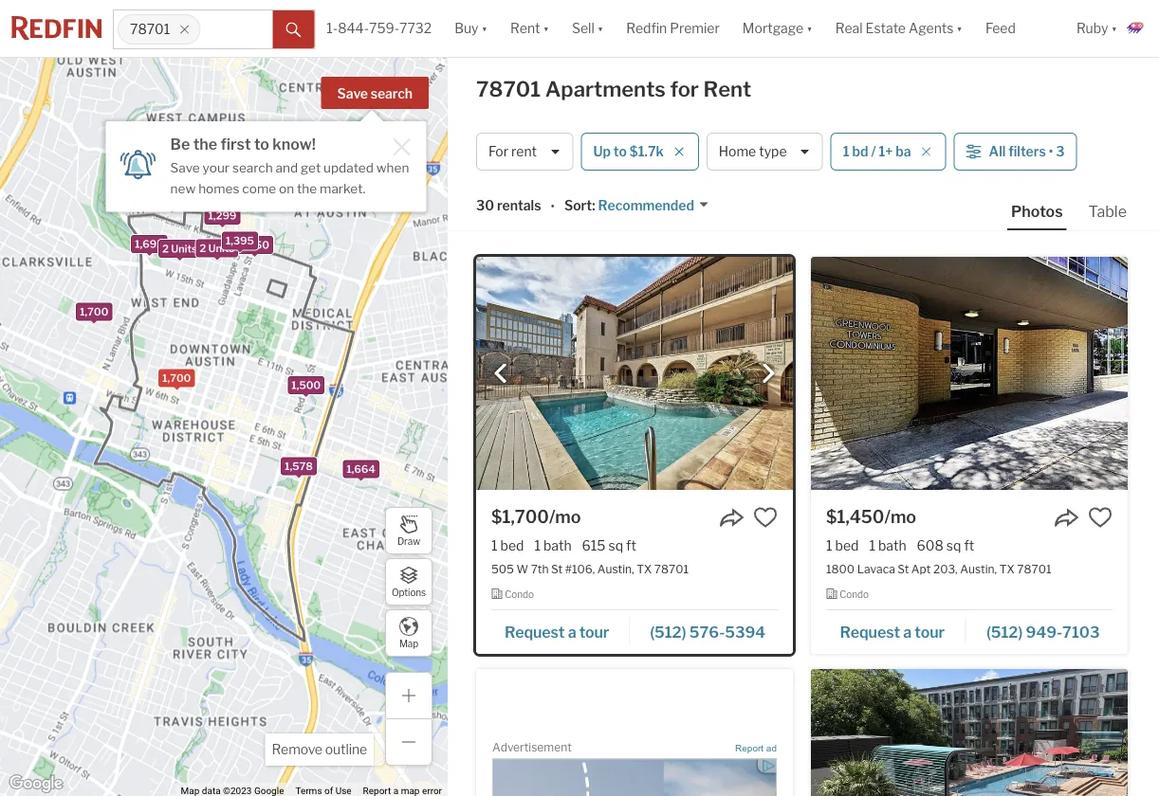 Task type: vqa. For each thing, say whether or not it's contained in the screenshot.
the bottom $227
no



Task type: locate. For each thing, give the bounding box(es) containing it.
save
[[337, 86, 368, 102], [170, 160, 200, 176]]

favorite button checkbox
[[1088, 506, 1113, 530]]

save search button
[[321, 77, 429, 109]]

1 vertical spatial 1,695
[[135, 238, 164, 250]]

▾ left sell
[[543, 20, 549, 36]]

(512) left 949-
[[986, 623, 1023, 642]]

favorite button image for $1,700 /mo
[[753, 506, 778, 530]]

sq
[[609, 538, 623, 554], [947, 538, 961, 554]]

▾
[[481, 20, 488, 36], [543, 20, 549, 36], [597, 20, 604, 36], [807, 20, 813, 36], [957, 20, 963, 36], [1111, 20, 1118, 36]]

1 horizontal spatial to
[[614, 144, 627, 160]]

search inside save your search and get updated when new homes come on the market.
[[232, 160, 273, 176]]

1,695
[[207, 153, 236, 165], [135, 238, 164, 250]]

1 ▾ from the left
[[481, 20, 488, 36]]

home type button
[[707, 133, 823, 171]]

0 horizontal spatial bed
[[500, 538, 524, 554]]

request for $1,450
[[840, 623, 900, 642]]

1 request from the left
[[505, 623, 565, 642]]

options
[[392, 587, 426, 599]]

203,
[[933, 562, 958, 576]]

save inside save your search and get updated when new homes come on the market.
[[170, 160, 200, 176]]

2 request a tour from the left
[[840, 623, 945, 642]]

(512) left 576-
[[650, 623, 686, 642]]

1 tour from the left
[[579, 623, 609, 642]]

1 vertical spatial save
[[170, 160, 200, 176]]

1 horizontal spatial a
[[903, 623, 912, 642]]

tour down the apt
[[915, 623, 945, 642]]

2 1 bed from the left
[[826, 538, 859, 554]]

bath for $1,450
[[878, 538, 907, 554]]

• left 3
[[1049, 144, 1053, 160]]

0 horizontal spatial rent
[[510, 20, 540, 36]]

rent ▾
[[510, 20, 549, 36]]

apartments
[[545, 76, 666, 102]]

1 bath
[[535, 538, 572, 554], [869, 538, 907, 554]]

1 horizontal spatial request a tour
[[840, 623, 945, 642]]

remove 78701 image
[[179, 24, 190, 35]]

/mo up the apt
[[885, 507, 917, 527]]

0 horizontal spatial tx
[[637, 562, 652, 576]]

units
[[141, 151, 167, 163], [167, 157, 193, 169], [136, 172, 162, 184], [170, 184, 196, 196], [208, 242, 234, 255], [171, 243, 197, 255]]

1 request a tour button from the left
[[491, 616, 630, 645]]

tour for $1,450 /mo
[[915, 623, 945, 642]]

0 vertical spatial the
[[193, 135, 217, 153]]

photo of 901 red river st unit 1206, austin, tx 78701 image
[[811, 670, 1128, 797]]

0 horizontal spatial tour
[[579, 623, 609, 642]]

1 horizontal spatial request a tour button
[[826, 616, 966, 645]]

a down the apt
[[903, 623, 912, 642]]

0 vertical spatial rent
[[510, 20, 540, 36]]

2 tx from the left
[[1000, 562, 1015, 576]]

1 left 'bd'
[[843, 144, 850, 160]]

condo down w
[[505, 589, 534, 601]]

redfin premier
[[626, 20, 720, 36]]

1 bed from the left
[[500, 538, 524, 554]]

▾ for buy ▾
[[481, 20, 488, 36]]

▾ right the "agents"
[[957, 20, 963, 36]]

2 units down be
[[158, 157, 193, 169]]

request a tour down 7th in the bottom of the page
[[505, 623, 609, 642]]

favorite button image
[[753, 506, 778, 530], [1088, 506, 1113, 530]]

2 bath from the left
[[878, 538, 907, 554]]

• inside button
[[1049, 144, 1053, 160]]

▾ right mortgage
[[807, 20, 813, 36]]

to right the up
[[614, 144, 627, 160]]

1 1 bath from the left
[[535, 538, 572, 554]]

1 horizontal spatial the
[[297, 180, 317, 196]]

5 ▾ from the left
[[957, 20, 963, 36]]

1,100
[[146, 158, 173, 170]]

•
[[1049, 144, 1053, 160], [551, 199, 555, 215]]

for
[[670, 76, 699, 102]]

2 request from the left
[[840, 623, 900, 642]]

1,450 down come
[[240, 239, 269, 251]]

• left sort
[[551, 199, 555, 215]]

78701 up (512) 949-7103 link
[[1017, 562, 1052, 576]]

1-844-759-7732
[[327, 20, 432, 36]]

1 vertical spatial 1,450
[[240, 239, 269, 251]]

1 favorite button image from the left
[[753, 506, 778, 530]]

2 condo from the left
[[840, 589, 869, 601]]

30 rentals •
[[476, 198, 555, 215]]

1 bed
[[491, 538, 524, 554], [826, 538, 859, 554]]

615 sq ft
[[582, 538, 636, 554]]

remove up to $1.7k image
[[673, 146, 685, 157]]

0 horizontal spatial •
[[551, 199, 555, 215]]

0 horizontal spatial st
[[551, 562, 563, 576]]

photo of 505 w 7th st #106, austin, tx 78701 image
[[476, 257, 793, 490]]

1 condo from the left
[[505, 589, 534, 601]]

1 horizontal spatial •
[[1049, 144, 1053, 160]]

1 vertical spatial search
[[232, 160, 273, 176]]

ruby
[[1077, 20, 1109, 36]]

know!
[[273, 135, 316, 153]]

sq right 615
[[609, 538, 623, 554]]

1 horizontal spatial bath
[[878, 538, 907, 554]]

1 austin, from the left
[[597, 562, 634, 576]]

1 horizontal spatial st
[[898, 562, 909, 576]]

condo
[[505, 589, 534, 601], [840, 589, 869, 601]]

remove outline
[[272, 742, 367, 758]]

1 bath for $1,450
[[869, 538, 907, 554]]

tx for $1,700 /mo
[[637, 562, 652, 576]]

1 bath from the left
[[544, 538, 572, 554]]

0 vertical spatial save
[[337, 86, 368, 102]]

2 bed from the left
[[835, 538, 859, 554]]

map region
[[0, 47, 564, 797]]

1 bed up 1800
[[826, 538, 859, 554]]

1 /mo from the left
[[549, 507, 581, 527]]

1 horizontal spatial tour
[[915, 623, 945, 642]]

0 horizontal spatial request a tour
[[505, 623, 609, 642]]

tour down 505 w 7th st #106, austin, tx 78701
[[579, 623, 609, 642]]

a down #106,
[[568, 623, 576, 642]]

2 austin, from the left
[[960, 562, 997, 576]]

all
[[989, 144, 1006, 160]]

premier
[[670, 20, 720, 36]]

for rent button
[[476, 133, 573, 171]]

2 1 bath from the left
[[869, 538, 907, 554]]

1 horizontal spatial favorite button image
[[1088, 506, 1113, 530]]

bath up 7th in the bottom of the page
[[544, 538, 572, 554]]

the
[[193, 135, 217, 153], [297, 180, 317, 196]]

1 1 bed from the left
[[491, 538, 524, 554]]

(512) for $1,700 /mo
[[650, 623, 686, 642]]

1 vertical spatial 1,700
[[162, 372, 191, 385]]

1,450 up new
[[169, 164, 198, 176]]

ft right 615
[[626, 538, 636, 554]]

2 ▾ from the left
[[543, 20, 549, 36]]

favorite button image for $1,450 /mo
[[1088, 506, 1113, 530]]

1 bath up lavaca on the right of the page
[[869, 538, 907, 554]]

2 up 700
[[158, 157, 165, 169]]

buy ▾ button
[[455, 0, 488, 57]]

save search
[[337, 86, 413, 102]]

2 /mo from the left
[[885, 507, 917, 527]]

0 horizontal spatial condo
[[505, 589, 534, 601]]

0 horizontal spatial bath
[[544, 538, 572, 554]]

request a tour
[[505, 623, 609, 642], [840, 623, 945, 642]]

1 horizontal spatial bed
[[835, 538, 859, 554]]

2 left 1,350
[[128, 172, 134, 184]]

1 (512) from the left
[[650, 623, 686, 642]]

tx for $1,450 /mo
[[1000, 562, 1015, 576]]

2 request a tour button from the left
[[826, 616, 966, 645]]

austin,
[[597, 562, 634, 576], [960, 562, 997, 576]]

the right be
[[193, 135, 217, 153]]

new
[[170, 180, 196, 196]]

search
[[371, 86, 413, 102], [232, 160, 273, 176]]

w
[[517, 562, 528, 576]]

tx right #106,
[[637, 562, 652, 576]]

▾ right ruby
[[1111, 20, 1118, 36]]

1 sq from the left
[[609, 538, 623, 554]]

request a tour down lavaca on the right of the page
[[840, 623, 945, 642]]

1 horizontal spatial tx
[[1000, 562, 1015, 576]]

1 horizontal spatial /mo
[[885, 507, 917, 527]]

save up new
[[170, 160, 200, 176]]

/mo up #106,
[[549, 507, 581, 527]]

0 horizontal spatial 1,700
[[80, 306, 108, 318]]

request a tour button down #106,
[[491, 616, 630, 645]]

save inside button
[[337, 86, 368, 102]]

2 units up 1,350
[[132, 151, 167, 163]]

tx right 203,
[[1000, 562, 1015, 576]]

austin, for $1,700 /mo
[[597, 562, 634, 576]]

2
[[132, 151, 139, 163], [158, 157, 165, 169], [128, 172, 134, 184], [161, 184, 167, 196], [200, 242, 206, 255], [162, 243, 169, 255]]

sq for $1,450 /mo
[[947, 538, 961, 554]]

1 bath up 7th in the bottom of the page
[[535, 538, 572, 554]]

st
[[551, 562, 563, 576], [898, 562, 909, 576]]

bed up 1800
[[835, 538, 859, 554]]

request a tour button down lavaca on the right of the page
[[826, 616, 966, 645]]

0 horizontal spatial /mo
[[549, 507, 581, 527]]

4 ▾ from the left
[[807, 20, 813, 36]]

1 ft from the left
[[626, 538, 636, 554]]

1 horizontal spatial ft
[[964, 538, 974, 554]]

1 horizontal spatial 1,700
[[162, 372, 191, 385]]

1,695 up homes
[[207, 153, 236, 165]]

1-
[[327, 20, 338, 36]]

up to $1.7k
[[593, 144, 664, 160]]

search up come
[[232, 160, 273, 176]]

ft up '1800 lavaca st apt 203, austin, tx 78701'
[[964, 538, 974, 554]]

search inside button
[[371, 86, 413, 102]]

$1.7k
[[630, 144, 664, 160]]

1,500
[[292, 379, 321, 392]]

1 up 505
[[491, 538, 498, 554]]

2 a from the left
[[903, 623, 912, 642]]

2 units left 1,395
[[162, 243, 197, 255]]

austin, right 203,
[[960, 562, 997, 576]]

759-
[[369, 20, 399, 36]]

2 (512) from the left
[[986, 623, 1023, 642]]

0 horizontal spatial request a tour button
[[491, 616, 630, 645]]

st left the apt
[[898, 562, 909, 576]]

1 horizontal spatial search
[[371, 86, 413, 102]]

tour for $1,700 /mo
[[579, 623, 609, 642]]

1 horizontal spatial 1,695
[[207, 153, 236, 165]]

save down 844-
[[337, 86, 368, 102]]

request down 7th in the bottom of the page
[[505, 623, 565, 642]]

the inside save your search and get updated when new homes come on the market.
[[297, 180, 317, 196]]

request down lavaca on the right of the page
[[840, 623, 900, 642]]

1 tx from the left
[[637, 562, 652, 576]]

rent inside dropdown button
[[510, 20, 540, 36]]

2 up 1,425
[[132, 151, 139, 163]]

1 bd / 1+ ba
[[843, 144, 911, 160]]

0 vertical spatial 1,450
[[169, 164, 198, 176]]

0 horizontal spatial to
[[254, 135, 269, 153]]

bath up lavaca on the right of the page
[[878, 538, 907, 554]]

0 horizontal spatial save
[[170, 160, 200, 176]]

2 tour from the left
[[915, 623, 945, 642]]

up
[[593, 144, 611, 160]]

1 horizontal spatial 1,450
[[240, 239, 269, 251]]

ft for $1,700 /mo
[[626, 538, 636, 554]]

1 horizontal spatial (512)
[[986, 623, 1023, 642]]

come
[[242, 180, 276, 196]]

remove outline button
[[265, 734, 374, 767]]

photos
[[1011, 202, 1063, 221]]

1 vertical spatial the
[[297, 180, 317, 196]]

1 horizontal spatial 1 bed
[[826, 538, 859, 554]]

mortgage ▾ button
[[743, 0, 813, 57]]

next button image
[[759, 365, 778, 383]]

1 horizontal spatial request
[[840, 623, 900, 642]]

6 ▾ from the left
[[1111, 20, 1118, 36]]

buy ▾ button
[[443, 0, 499, 57]]

remove 1 bd / 1+ ba image
[[921, 146, 932, 157]]

condo for $1,700
[[505, 589, 534, 601]]

2 down 700
[[162, 243, 169, 255]]

0 horizontal spatial a
[[568, 623, 576, 642]]

0 horizontal spatial austin,
[[597, 562, 634, 576]]

▾ right sell
[[597, 20, 604, 36]]

1 vertical spatial rent
[[703, 76, 752, 102]]

1 horizontal spatial austin,
[[960, 562, 997, 576]]

units down the 1,100
[[136, 172, 162, 184]]

1 horizontal spatial save
[[337, 86, 368, 102]]

2 sq from the left
[[947, 538, 961, 554]]

▾ right buy
[[481, 20, 488, 36]]

0 horizontal spatial 1 bed
[[491, 538, 524, 554]]

to right the first
[[254, 135, 269, 153]]

78701 left remove 78701 image
[[130, 21, 170, 37]]

0 horizontal spatial ft
[[626, 538, 636, 554]]

1,695 down 700
[[135, 238, 164, 250]]

3 ▾ from the left
[[597, 20, 604, 36]]

▾ for ruby ▾
[[1111, 20, 1118, 36]]

1 request a tour from the left
[[505, 623, 609, 642]]

austin, down the 615 sq ft
[[597, 562, 634, 576]]

1 up lavaca on the right of the page
[[869, 538, 876, 554]]

(512) 949-7103 link
[[966, 614, 1113, 647]]

ad
[[766, 744, 777, 754]]

0 vertical spatial search
[[371, 86, 413, 102]]

1 a from the left
[[568, 623, 576, 642]]

1 horizontal spatial rent
[[703, 76, 752, 102]]

tour
[[579, 623, 609, 642], [915, 623, 945, 642]]

a for $1,700 /mo
[[568, 623, 576, 642]]

3
[[1056, 144, 1065, 160]]

1 horizontal spatial sq
[[947, 538, 961, 554]]

0 horizontal spatial sq
[[609, 538, 623, 554]]

2 ft from the left
[[964, 538, 974, 554]]

1 horizontal spatial 1 bath
[[869, 538, 907, 554]]

0 horizontal spatial favorite button image
[[753, 506, 778, 530]]

be the first to know!
[[170, 135, 316, 153]]

rent ▾ button
[[510, 0, 549, 57]]

608
[[917, 538, 944, 554]]

1 vertical spatial •
[[551, 199, 555, 215]]

a for $1,450 /mo
[[903, 623, 912, 642]]

report ad button
[[735, 744, 777, 758]]

rent right for
[[703, 76, 752, 102]]

0 vertical spatial 1,695
[[207, 153, 236, 165]]

advertisement
[[492, 741, 572, 755]]

bath
[[544, 538, 572, 554], [878, 538, 907, 554]]

be the first to know! dialog
[[106, 110, 426, 212]]

• inside 30 rentals •
[[551, 199, 555, 215]]

1 up 1800
[[826, 538, 832, 554]]

condo down 1800
[[840, 589, 869, 601]]

1 bed up 505
[[491, 538, 524, 554]]

filters
[[1009, 144, 1046, 160]]

on
[[279, 180, 294, 196]]

search down the 759-
[[371, 86, 413, 102]]

units down be
[[167, 157, 193, 169]]

1800
[[826, 562, 855, 576]]

st right 7th in the bottom of the page
[[551, 562, 563, 576]]

0 horizontal spatial 1 bath
[[535, 538, 572, 554]]

bed up 505
[[500, 538, 524, 554]]

608 sq ft
[[917, 538, 974, 554]]

0 horizontal spatial (512)
[[650, 623, 686, 642]]

0 horizontal spatial search
[[232, 160, 273, 176]]

None search field
[[201, 10, 273, 48]]

1 horizontal spatial condo
[[840, 589, 869, 601]]

units up 1,350
[[141, 151, 167, 163]]

0 vertical spatial •
[[1049, 144, 1053, 160]]

rent right buy ▾
[[510, 20, 540, 36]]

the right on
[[297, 180, 317, 196]]

:
[[592, 198, 595, 214]]

2 favorite button image from the left
[[1088, 506, 1113, 530]]

78701 up (512) 576-5394 link on the right of the page
[[654, 562, 689, 576]]

0 horizontal spatial request
[[505, 623, 565, 642]]

/mo for $1,450
[[885, 507, 917, 527]]

sq right 608
[[947, 538, 961, 554]]

sell ▾ button
[[561, 0, 615, 57]]

first
[[221, 135, 251, 153]]



Task type: describe. For each thing, give the bounding box(es) containing it.
redfin premier button
[[615, 0, 731, 57]]

1,395
[[226, 235, 254, 247]]

▾ for sell ▾
[[597, 20, 604, 36]]

units right 700
[[170, 184, 196, 196]]

table
[[1089, 202, 1127, 221]]

outline
[[325, 742, 367, 758]]

1 up 7th in the bottom of the page
[[535, 538, 541, 554]]

505
[[491, 562, 514, 576]]

$1,450 /mo
[[826, 507, 917, 527]]

table button
[[1085, 201, 1131, 229]]

2 units down the 1,100
[[128, 172, 162, 184]]

576-
[[690, 623, 725, 642]]

apt
[[912, 562, 931, 576]]

• for rentals
[[551, 199, 555, 215]]

condo for $1,450
[[840, 589, 869, 601]]

0 vertical spatial 1,700
[[80, 306, 108, 318]]

1,350
[[144, 167, 173, 180]]

market.
[[320, 180, 366, 196]]

949-
[[1026, 623, 1063, 642]]

units left 1,395
[[171, 243, 197, 255]]

request for $1,700
[[505, 623, 565, 642]]

ruby ▾
[[1077, 20, 1118, 36]]

lavaca
[[857, 562, 895, 576]]

2 down 1,350
[[161, 184, 167, 196]]

• for filters
[[1049, 144, 1053, 160]]

(512) for $1,450 /mo
[[986, 623, 1023, 642]]

30
[[476, 198, 494, 214]]

ft for $1,450 /mo
[[964, 538, 974, 554]]

be
[[170, 135, 190, 153]]

to inside button
[[614, 144, 627, 160]]

your
[[203, 160, 230, 176]]

real estate agents ▾ button
[[824, 0, 974, 57]]

rent ▾ button
[[499, 0, 561, 57]]

ad region
[[492, 759, 777, 797]]

request a tour button for $1,450
[[826, 616, 966, 645]]

▾ inside 'dropdown button'
[[957, 20, 963, 36]]

1 st from the left
[[551, 562, 563, 576]]

sell
[[572, 20, 595, 36]]

1800 lavaca st apt 203, austin, tx 78701
[[826, 562, 1052, 576]]

map
[[399, 639, 418, 650]]

sq for $1,700 /mo
[[609, 538, 623, 554]]

estate
[[866, 20, 906, 36]]

bd
[[852, 144, 869, 160]]

for rent
[[489, 144, 537, 160]]

1,578
[[285, 461, 313, 473]]

recommended
[[598, 198, 694, 214]]

when
[[376, 160, 409, 176]]

1+
[[879, 144, 893, 160]]

mortgage ▾ button
[[731, 0, 824, 57]]

feed
[[986, 20, 1016, 36]]

#106,
[[565, 562, 595, 576]]

0 horizontal spatial 1,450
[[169, 164, 198, 176]]

bath for $1,700
[[544, 538, 572, 554]]

to inside dialog
[[254, 135, 269, 153]]

700
[[148, 179, 169, 191]]

1,664
[[347, 463, 375, 476]]

505 w 7th st #106, austin, tx 78701
[[491, 562, 689, 576]]

recommended button
[[595, 197, 710, 215]]

1 bd / 1+ ba button
[[831, 133, 946, 171]]

home type
[[719, 144, 787, 160]]

buy ▾
[[455, 20, 488, 36]]

get
[[301, 160, 321, 176]]

favorite button checkbox
[[753, 506, 778, 530]]

all filters • 3 button
[[954, 133, 1077, 171]]

real estate agents ▾
[[835, 20, 963, 36]]

google image
[[5, 772, 67, 797]]

all filters • 3
[[989, 144, 1065, 160]]

1,200
[[144, 152, 173, 164]]

submit search image
[[286, 23, 301, 38]]

rentals
[[497, 198, 541, 214]]

0 horizontal spatial 1,695
[[135, 238, 164, 250]]

615
[[582, 538, 606, 554]]

7732
[[399, 20, 432, 36]]

▾ for rent ▾
[[543, 20, 549, 36]]

save for save search
[[337, 86, 368, 102]]

real
[[835, 20, 863, 36]]

remove
[[272, 742, 322, 758]]

save for save your search and get updated when new homes come on the market.
[[170, 160, 200, 176]]

5394
[[725, 623, 766, 642]]

save your search and get updated when new homes come on the market.
[[170, 160, 409, 196]]

7th
[[531, 562, 549, 576]]

buy
[[455, 20, 479, 36]]

▾ for mortgage ▾
[[807, 20, 813, 36]]

request a tour for $1,450
[[840, 623, 945, 642]]

78701 apartments for rent
[[476, 76, 752, 102]]

1 bed for $1,700 /mo
[[491, 538, 524, 554]]

$1,700 /mo
[[491, 507, 581, 527]]

up to $1.7k button
[[581, 133, 699, 171]]

bed for $1,450
[[835, 538, 859, 554]]

2 st from the left
[[898, 562, 909, 576]]

feed button
[[974, 0, 1065, 57]]

request a tour for $1,700
[[505, 623, 609, 642]]

$1,700
[[491, 507, 549, 527]]

1,299
[[208, 210, 237, 222]]

options button
[[385, 559, 433, 606]]

ba
[[896, 144, 911, 160]]

report
[[735, 744, 764, 754]]

sell ▾ button
[[572, 0, 604, 57]]

request a tour button for $1,700
[[491, 616, 630, 645]]

redfin
[[626, 20, 667, 36]]

2 units down 1,299
[[200, 242, 234, 255]]

homes
[[198, 180, 239, 196]]

/mo for $1,700
[[549, 507, 581, 527]]

bed for $1,700
[[500, 538, 524, 554]]

photos button
[[1007, 201, 1085, 231]]

1 inside "button"
[[843, 144, 850, 160]]

1 bath for $1,700
[[535, 538, 572, 554]]

and
[[276, 160, 298, 176]]

/
[[871, 144, 876, 160]]

1 bed for $1,450 /mo
[[826, 538, 859, 554]]

78701 up for rent
[[476, 76, 541, 102]]

austin, for $1,450 /mo
[[960, 562, 997, 576]]

1-844-759-7732 link
[[327, 20, 432, 36]]

844-
[[338, 20, 369, 36]]

units down 1,299
[[208, 242, 234, 255]]

updated
[[324, 160, 374, 176]]

report ad
[[735, 744, 777, 754]]

user photo image
[[1125, 17, 1148, 40]]

previous button image
[[491, 365, 510, 383]]

0 horizontal spatial the
[[193, 135, 217, 153]]

2 units down 1,350
[[161, 184, 196, 196]]

(512) 949-7103
[[986, 623, 1100, 642]]

map button
[[385, 610, 433, 657]]

2 left 1,395
[[200, 242, 206, 255]]

photo of 1800 lavaca st apt 203, austin, tx 78701 image
[[811, 257, 1128, 490]]



